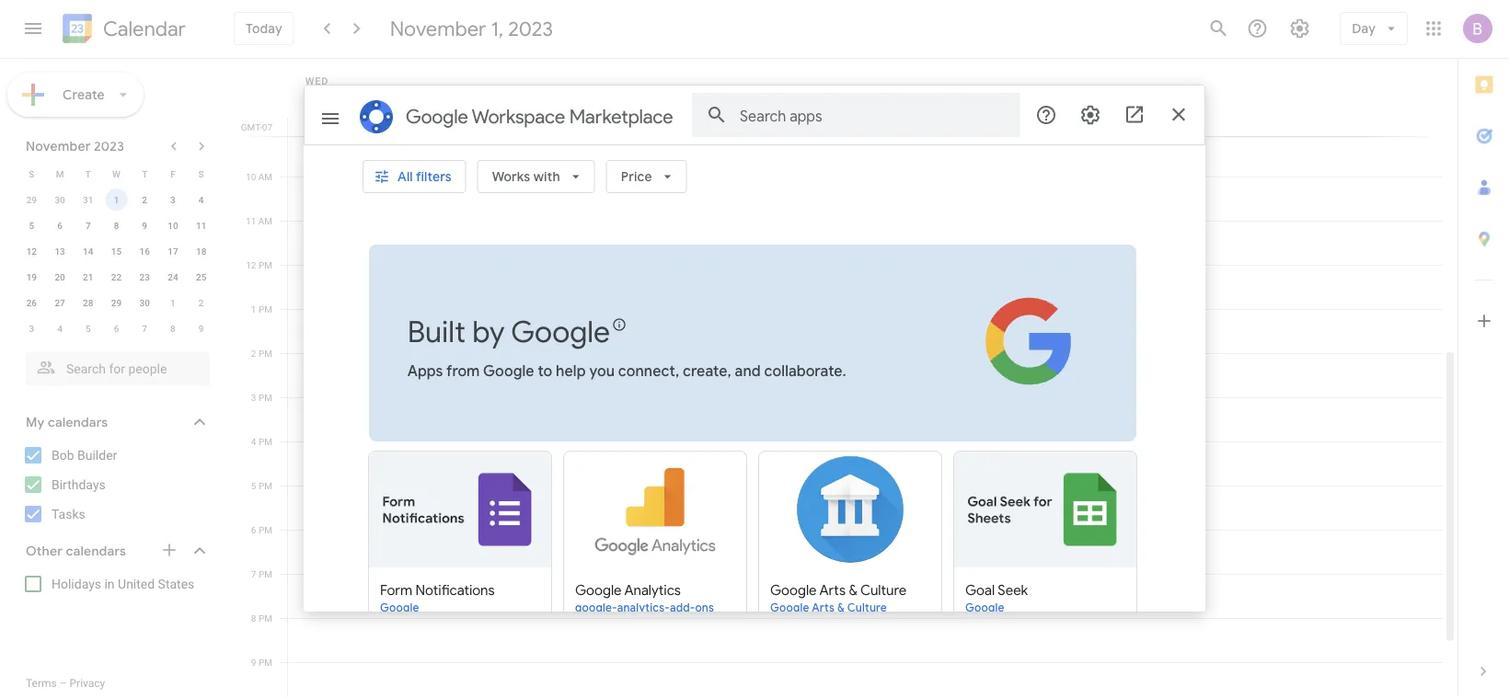 Task type: describe. For each thing, give the bounding box(es) containing it.
0 horizontal spatial 2
[[142, 194, 147, 205]]

privacy
[[69, 677, 105, 690]]

1 horizontal spatial 4
[[199, 194, 204, 205]]

row containing 3
[[17, 316, 215, 341]]

1 inside cell
[[114, 194, 119, 205]]

10 element
[[162, 214, 184, 236]]

row group containing 29
[[17, 187, 215, 341]]

birthdays
[[52, 477, 106, 492]]

holidays in united states
[[52, 577, 194, 592]]

bob
[[52, 448, 74, 463]]

19
[[26, 271, 37, 283]]

privacy link
[[69, 677, 105, 690]]

holidays
[[52, 577, 101, 592]]

11 for 11 am
[[246, 215, 256, 226]]

column header inside grid
[[287, 59, 1443, 136]]

24 element
[[162, 266, 184, 288]]

today
[[246, 20, 282, 37]]

27 element
[[49, 292, 71, 314]]

11 element
[[190, 214, 212, 236]]

10 for 10
[[168, 220, 178, 231]]

1 pm
[[251, 304, 272, 315]]

7 for december 7 'element'
[[142, 323, 147, 334]]

october 29 element
[[21, 189, 43, 211]]

12 element
[[21, 240, 43, 262]]

f
[[170, 168, 175, 179]]

12 pm
[[246, 259, 272, 271]]

calendar
[[103, 16, 186, 42]]

terms – privacy
[[26, 677, 105, 690]]

9 for december 9 element
[[199, 323, 204, 334]]

december 2 element
[[190, 292, 212, 314]]

december 6 element
[[105, 317, 127, 340]]

22 element
[[105, 266, 127, 288]]

row containing s
[[17, 161, 215, 187]]

25
[[196, 271, 206, 283]]

21 element
[[77, 266, 99, 288]]

2 pm
[[251, 348, 272, 359]]

other
[[26, 543, 63, 559]]

6 pm
[[251, 525, 272, 536]]

9 am
[[251, 127, 272, 138]]

october 30 element
[[49, 189, 71, 211]]

30 element
[[134, 292, 156, 314]]

pm for 3 pm
[[259, 392, 272, 403]]

today button
[[234, 12, 294, 45]]

am for 10 am
[[258, 171, 272, 182]]

united
[[118, 577, 155, 592]]

14
[[83, 246, 93, 257]]

november 1, 2023
[[390, 16, 553, 41]]

10 for 10 am
[[246, 171, 256, 182]]

15
[[111, 246, 122, 257]]

29 element
[[105, 292, 127, 314]]

states
[[158, 577, 194, 592]]

30 for 30 element
[[139, 297, 150, 308]]

row containing 26
[[17, 290, 215, 316]]

23 element
[[134, 266, 156, 288]]

row containing 5
[[17, 213, 215, 238]]

1 for 1 pm
[[251, 304, 256, 315]]

my calendars button
[[4, 408, 228, 437]]

16
[[139, 246, 150, 257]]

15 element
[[105, 240, 127, 262]]

my
[[26, 414, 45, 430]]

october 31 element
[[77, 189, 99, 211]]

november for november 1, 2023
[[390, 16, 486, 41]]

1,
[[491, 16, 503, 41]]

december 1 element
[[162, 292, 184, 314]]

4 for 4 pm
[[251, 436, 256, 447]]

6 for 6 pm
[[251, 525, 256, 536]]

calendars for other calendars
[[66, 543, 126, 559]]

december 4 element
[[49, 317, 71, 340]]

pm for 5 pm
[[259, 480, 272, 491]]

other calendars
[[26, 543, 126, 559]]

december 7 element
[[134, 317, 156, 340]]

w
[[112, 168, 120, 179]]

am for 9 am
[[258, 127, 272, 138]]

in
[[104, 577, 115, 592]]

30 for october 30 element
[[55, 194, 65, 205]]

1 cell
[[102, 187, 131, 213]]

9 for 9 am
[[251, 127, 256, 138]]

calendar heading
[[99, 16, 186, 42]]

2 t from the left
[[142, 168, 147, 179]]

gmt-
[[241, 121, 262, 133]]

calendars for my calendars
[[48, 414, 108, 430]]

13 element
[[49, 240, 71, 262]]

7 for 7 pm
[[251, 569, 256, 580]]

pm for 6 pm
[[259, 525, 272, 536]]

pm for 4 pm
[[259, 436, 272, 447]]

18 element
[[190, 240, 212, 262]]

3 for "december 3" element
[[29, 323, 34, 334]]

2 for december 2 element
[[199, 297, 204, 308]]

1 for the december 1 element
[[170, 297, 176, 308]]

31
[[83, 194, 93, 205]]

27
[[55, 297, 65, 308]]

4 for december 4 element
[[57, 323, 62, 334]]

tasks
[[52, 507, 85, 522]]



Task type: vqa. For each thing, say whether or not it's contained in the screenshot.


Task type: locate. For each thing, give the bounding box(es) containing it.
pm up the 1 pm
[[259, 259, 272, 271]]

17
[[168, 246, 178, 257]]

1 horizontal spatial 5
[[86, 323, 91, 334]]

3 down '26' "element"
[[29, 323, 34, 334]]

1
[[114, 194, 119, 205], [170, 297, 176, 308], [251, 304, 256, 315]]

7 up 14 element
[[86, 220, 91, 231]]

26
[[26, 297, 37, 308]]

0 vertical spatial 12
[[26, 246, 37, 257]]

2 vertical spatial 7
[[251, 569, 256, 580]]

6
[[57, 220, 62, 231], [114, 323, 119, 334], [251, 525, 256, 536]]

10 inside grid
[[246, 171, 256, 182]]

7 pm
[[251, 569, 272, 580]]

14 element
[[77, 240, 99, 262]]

1 pm from the top
[[259, 259, 272, 271]]

row group
[[17, 187, 215, 341]]

2 for 2 pm
[[251, 348, 256, 359]]

0 vertical spatial 2023
[[508, 16, 553, 41]]

1 vertical spatial am
[[258, 171, 272, 182]]

terms
[[26, 677, 57, 690]]

19 element
[[21, 266, 43, 288]]

3 down 2 pm
[[251, 392, 256, 403]]

10 am
[[246, 171, 272, 182]]

30 down m
[[55, 194, 65, 205]]

10 inside row
[[168, 220, 178, 231]]

11 down 10 am
[[246, 215, 256, 226]]

5 row from the top
[[17, 264, 215, 290]]

5 for december 5 element
[[86, 323, 91, 334]]

1 vertical spatial 8
[[170, 323, 176, 334]]

0 vertical spatial calendars
[[48, 414, 108, 430]]

3 for 3 pm
[[251, 392, 256, 403]]

3 up the 10 element
[[170, 194, 176, 205]]

0 horizontal spatial 1
[[114, 194, 119, 205]]

29 for october 29 element
[[26, 194, 37, 205]]

am
[[258, 127, 272, 138], [258, 171, 272, 182], [258, 215, 272, 226]]

pm up 2 pm
[[259, 304, 272, 315]]

row containing 12
[[17, 238, 215, 264]]

6 for december 6 element
[[114, 323, 119, 334]]

bob builder
[[52, 448, 117, 463]]

4 up 5 pm
[[251, 436, 256, 447]]

pm
[[259, 259, 272, 271], [259, 304, 272, 315], [259, 348, 272, 359], [259, 392, 272, 403], [259, 436, 272, 447], [259, 480, 272, 491], [259, 525, 272, 536], [259, 569, 272, 580], [259, 613, 272, 624], [259, 657, 272, 668]]

9 pm
[[251, 657, 272, 668]]

0 horizontal spatial 10
[[168, 220, 178, 231]]

calendars up the bob builder
[[48, 414, 108, 430]]

21
[[83, 271, 93, 283]]

1 am from the top
[[258, 127, 272, 138]]

1 horizontal spatial november
[[390, 16, 486, 41]]

2 horizontal spatial 1
[[251, 304, 256, 315]]

2 horizontal spatial 7
[[251, 569, 256, 580]]

29 inside 'element'
[[111, 297, 122, 308]]

0 horizontal spatial 11
[[196, 220, 206, 231]]

29
[[26, 194, 37, 205], [111, 297, 122, 308]]

support image
[[1246, 17, 1268, 40]]

pm for 9 pm
[[259, 657, 272, 668]]

7
[[86, 220, 91, 231], [142, 323, 147, 334], [251, 569, 256, 580]]

3
[[170, 194, 176, 205], [29, 323, 34, 334], [251, 392, 256, 403]]

5 up "6 pm"
[[251, 480, 256, 491]]

s
[[29, 168, 34, 179], [198, 168, 204, 179]]

pm up 9 pm
[[259, 613, 272, 624]]

3 pm from the top
[[259, 348, 272, 359]]

november 2023
[[26, 138, 124, 154]]

0 horizontal spatial 5
[[29, 220, 34, 231]]

2 horizontal spatial 8
[[251, 613, 256, 624]]

9 for 9 pm
[[251, 657, 256, 668]]

0 horizontal spatial 30
[[55, 194, 65, 205]]

16 element
[[134, 240, 156, 262]]

pm up "6 pm"
[[259, 480, 272, 491]]

1 row from the top
[[17, 161, 215, 187]]

pm up 8 pm on the bottom left of page
[[259, 569, 272, 580]]

row containing 29
[[17, 187, 215, 213]]

29 for 29 'element'
[[111, 297, 122, 308]]

2 vertical spatial 8
[[251, 613, 256, 624]]

row up december 6 element
[[17, 290, 215, 316]]

0 horizontal spatial 8
[[114, 220, 119, 231]]

0 horizontal spatial 29
[[26, 194, 37, 205]]

2 horizontal spatial 4
[[251, 436, 256, 447]]

6 inside december 6 element
[[114, 323, 119, 334]]

7 row from the top
[[17, 316, 215, 341]]

0 horizontal spatial 7
[[86, 220, 91, 231]]

november up m
[[26, 138, 91, 154]]

tab list
[[1459, 59, 1509, 646]]

7 down "6 pm"
[[251, 569, 256, 580]]

2 am from the top
[[258, 171, 272, 182]]

07
[[262, 121, 272, 133]]

2 horizontal spatial 2
[[251, 348, 256, 359]]

1 horizontal spatial 6
[[114, 323, 119, 334]]

calendars inside my calendars dropdown button
[[48, 414, 108, 430]]

2 vertical spatial 6
[[251, 525, 256, 536]]

1 horizontal spatial 12
[[246, 259, 256, 271]]

6 up the 13 element
[[57, 220, 62, 231]]

1 vertical spatial calendars
[[66, 543, 126, 559]]

0 vertical spatial 3
[[170, 194, 176, 205]]

2 horizontal spatial 5
[[251, 480, 256, 491]]

0 vertical spatial 5
[[29, 220, 34, 231]]

grid
[[236, 59, 1458, 698]]

1 vertical spatial 12
[[246, 259, 256, 271]]

pm for 7 pm
[[259, 569, 272, 580]]

am for 11 am
[[258, 215, 272, 226]]

12 inside grid
[[246, 259, 256, 271]]

4 pm from the top
[[259, 392, 272, 403]]

1 vertical spatial 7
[[142, 323, 147, 334]]

6 inside grid
[[251, 525, 256, 536]]

0 vertical spatial 2
[[142, 194, 147, 205]]

t up october 31 element
[[85, 168, 91, 179]]

1 horizontal spatial 7
[[142, 323, 147, 334]]

8 pm from the top
[[259, 569, 272, 580]]

8 up 15 element
[[114, 220, 119, 231]]

0 horizontal spatial t
[[85, 168, 91, 179]]

20
[[55, 271, 65, 283]]

5 down october 29 element
[[29, 220, 34, 231]]

pm for 1 pm
[[259, 304, 272, 315]]

row down 29 'element'
[[17, 316, 215, 341]]

0 horizontal spatial 12
[[26, 246, 37, 257]]

1 t from the left
[[85, 168, 91, 179]]

4 down 27 element
[[57, 323, 62, 334]]

8 for 8 pm
[[251, 613, 256, 624]]

m
[[56, 168, 64, 179]]

23
[[139, 271, 150, 283]]

1 vertical spatial 29
[[111, 297, 122, 308]]

3 am from the top
[[258, 215, 272, 226]]

0 horizontal spatial november
[[26, 138, 91, 154]]

1 horizontal spatial 2023
[[508, 16, 553, 41]]

november left "1,"
[[390, 16, 486, 41]]

1 vertical spatial 4
[[57, 323, 62, 334]]

pm down 8 pm on the bottom left of page
[[259, 657, 272, 668]]

0 vertical spatial 4
[[199, 194, 204, 205]]

1 horizontal spatial 29
[[111, 297, 122, 308]]

0 horizontal spatial 3
[[29, 323, 34, 334]]

5 pm
[[251, 480, 272, 491]]

2 vertical spatial 2
[[251, 348, 256, 359]]

0 vertical spatial 6
[[57, 220, 62, 231]]

1 vertical spatial 30
[[139, 297, 150, 308]]

12 inside row
[[26, 246, 37, 257]]

25 element
[[190, 266, 212, 288]]

december 3 element
[[21, 317, 43, 340]]

calendars
[[48, 414, 108, 430], [66, 543, 126, 559]]

18
[[196, 246, 206, 257]]

other calendars button
[[4, 536, 228, 566]]

28
[[83, 297, 93, 308]]

24
[[168, 271, 178, 283]]

december 5 element
[[77, 317, 99, 340]]

28 element
[[77, 292, 99, 314]]

7 inside grid
[[251, 569, 256, 580]]

row
[[17, 161, 215, 187], [17, 187, 215, 213], [17, 213, 215, 238], [17, 238, 215, 264], [17, 264, 215, 290], [17, 290, 215, 316], [17, 316, 215, 341]]

1 horizontal spatial 10
[[246, 171, 256, 182]]

11 inside grid
[[246, 215, 256, 226]]

0 horizontal spatial 6
[[57, 220, 62, 231]]

am up 10 am
[[258, 127, 272, 138]]

8 for december 8 element
[[170, 323, 176, 334]]

12 down 11 am
[[246, 259, 256, 271]]

6 pm from the top
[[259, 480, 272, 491]]

2 vertical spatial 5
[[251, 480, 256, 491]]

s right f
[[198, 168, 204, 179]]

9 up 16 element
[[142, 220, 147, 231]]

1 vertical spatial 2023
[[94, 138, 124, 154]]

30 down 23 at the left
[[139, 297, 150, 308]]

7 down 30 element
[[142, 323, 147, 334]]

4 pm
[[251, 436, 272, 447]]

6 down 29 'element'
[[114, 323, 119, 334]]

11
[[246, 215, 256, 226], [196, 220, 206, 231]]

1 horizontal spatial 1
[[170, 297, 176, 308]]

1 vertical spatial 5
[[86, 323, 91, 334]]

9
[[251, 127, 256, 138], [142, 220, 147, 231], [199, 323, 204, 334], [251, 657, 256, 668]]

6 row from the top
[[17, 290, 215, 316]]

10 up 11 am
[[246, 171, 256, 182]]

12 up 19
[[26, 246, 37, 257]]

1 vertical spatial 6
[[114, 323, 119, 334]]

my calendars list
[[4, 441, 228, 529]]

am down 9 am
[[258, 171, 272, 182]]

17 element
[[162, 240, 184, 262]]

s up october 29 element
[[29, 168, 34, 179]]

2 up 3 pm
[[251, 348, 256, 359]]

pm up 5 pm
[[259, 436, 272, 447]]

december 9 element
[[190, 317, 212, 340]]

row up 15 element
[[17, 213, 215, 238]]

1 down w
[[114, 194, 119, 205]]

2 horizontal spatial 6
[[251, 525, 256, 536]]

1 down 12 pm
[[251, 304, 256, 315]]

11 for 11
[[196, 220, 206, 231]]

5
[[29, 220, 34, 231], [86, 323, 91, 334], [251, 480, 256, 491]]

pm for 12 pm
[[259, 259, 272, 271]]

10 pm from the top
[[259, 657, 272, 668]]

row down w
[[17, 187, 215, 213]]

6 down 5 pm
[[251, 525, 256, 536]]

22
[[111, 271, 122, 283]]

1 vertical spatial 10
[[168, 220, 178, 231]]

9 down december 2 element
[[199, 323, 204, 334]]

4
[[199, 194, 204, 205], [57, 323, 62, 334], [251, 436, 256, 447]]

0 vertical spatial 8
[[114, 220, 119, 231]]

2 down 25 element
[[199, 297, 204, 308]]

–
[[60, 677, 67, 690]]

5 for 5 pm
[[251, 480, 256, 491]]

calendars inside other calendars dropdown button
[[66, 543, 126, 559]]

0 vertical spatial 29
[[26, 194, 37, 205]]

my calendars
[[26, 414, 108, 430]]

7 pm from the top
[[259, 525, 272, 536]]

1 vertical spatial 2
[[199, 297, 204, 308]]

11 up the 18
[[196, 220, 206, 231]]

2 right the 1 cell
[[142, 194, 147, 205]]

0 horizontal spatial s
[[29, 168, 34, 179]]

1 inside grid
[[251, 304, 256, 315]]

4 row from the top
[[17, 238, 215, 264]]

pm for 2 pm
[[259, 348, 272, 359]]

12
[[26, 246, 37, 257], [246, 259, 256, 271]]

11 am
[[246, 215, 272, 226]]

29 down 22
[[111, 297, 122, 308]]

row containing 19
[[17, 264, 215, 290]]

12 for 12
[[26, 246, 37, 257]]

8
[[114, 220, 119, 231], [170, 323, 176, 334], [251, 613, 256, 624]]

0 vertical spatial november
[[390, 16, 486, 41]]

1 horizontal spatial 3
[[170, 194, 176, 205]]

0 vertical spatial am
[[258, 127, 272, 138]]

10 up 17
[[168, 220, 178, 231]]

pm up 3 pm
[[259, 348, 272, 359]]

row down 15 element
[[17, 264, 215, 290]]

9 down 8 pm on the bottom left of page
[[251, 657, 256, 668]]

november 2023 grid
[[17, 161, 215, 341]]

13
[[55, 246, 65, 257]]

26 element
[[21, 292, 43, 314]]

0 horizontal spatial 4
[[57, 323, 62, 334]]

8 down the december 1 element
[[170, 323, 176, 334]]

november for november 2023
[[26, 138, 91, 154]]

row up october 31 element
[[17, 161, 215, 187]]

29 left october 30 element
[[26, 194, 37, 205]]

1 horizontal spatial 11
[[246, 215, 256, 226]]

8 up 9 pm
[[251, 613, 256, 624]]

t
[[85, 168, 91, 179], [142, 168, 147, 179]]

main drawer image
[[22, 17, 44, 40]]

3 row from the top
[[17, 213, 215, 238]]

2
[[142, 194, 147, 205], [199, 297, 204, 308], [251, 348, 256, 359]]

8 pm
[[251, 613, 272, 624]]

december 8 element
[[162, 317, 184, 340]]

t left f
[[142, 168, 147, 179]]

pm for 8 pm
[[259, 613, 272, 624]]

2 row from the top
[[17, 187, 215, 213]]

1 horizontal spatial 8
[[170, 323, 176, 334]]

calendars up in
[[66, 543, 126, 559]]

2023 up w
[[94, 138, 124, 154]]

terms link
[[26, 677, 57, 690]]

2 vertical spatial 3
[[251, 392, 256, 403]]

0 vertical spatial 30
[[55, 194, 65, 205]]

4 up 11 element
[[199, 194, 204, 205]]

pm down 2 pm
[[259, 392, 272, 403]]

2 vertical spatial am
[[258, 215, 272, 226]]

9 left 07
[[251, 127, 256, 138]]

1 horizontal spatial 2
[[199, 297, 204, 308]]

2023
[[508, 16, 553, 41], [94, 138, 124, 154]]

0 horizontal spatial 2023
[[94, 138, 124, 154]]

1 vertical spatial 3
[[29, 323, 34, 334]]

1 horizontal spatial s
[[198, 168, 204, 179]]

2023 right "1,"
[[508, 16, 553, 41]]

1 horizontal spatial t
[[142, 168, 147, 179]]

10
[[246, 171, 256, 182], [168, 220, 178, 231]]

0 vertical spatial 10
[[246, 171, 256, 182]]

5 inside grid
[[251, 480, 256, 491]]

5 down 28 element on the top left of the page
[[86, 323, 91, 334]]

calendar element
[[59, 10, 186, 51]]

12 for 12 pm
[[246, 259, 256, 271]]

row up 22 element
[[17, 238, 215, 264]]

2 horizontal spatial 3
[[251, 392, 256, 403]]

builder
[[77, 448, 117, 463]]

1 horizontal spatial 30
[[139, 297, 150, 308]]

november
[[390, 16, 486, 41], [26, 138, 91, 154]]

am up 12 pm
[[258, 215, 272, 226]]

20 element
[[49, 266, 71, 288]]

gmt-07
[[241, 121, 272, 133]]

0 vertical spatial 7
[[86, 220, 91, 231]]

2 s from the left
[[198, 168, 204, 179]]

1 s from the left
[[29, 168, 34, 179]]

30
[[55, 194, 65, 205], [139, 297, 150, 308]]

pm down 5 pm
[[259, 525, 272, 536]]

column header
[[287, 59, 1443, 136]]

3 pm
[[251, 392, 272, 403]]

5 pm from the top
[[259, 436, 272, 447]]

7 inside december 7 'element'
[[142, 323, 147, 334]]

2 vertical spatial 4
[[251, 436, 256, 447]]

11 inside "row group"
[[196, 220, 206, 231]]

9 pm from the top
[[259, 613, 272, 624]]

1 up december 8 element
[[170, 297, 176, 308]]

grid containing gmt-07
[[236, 59, 1458, 698]]

2 pm from the top
[[259, 304, 272, 315]]

1 vertical spatial november
[[26, 138, 91, 154]]

None search field
[[0, 345, 228, 386]]



